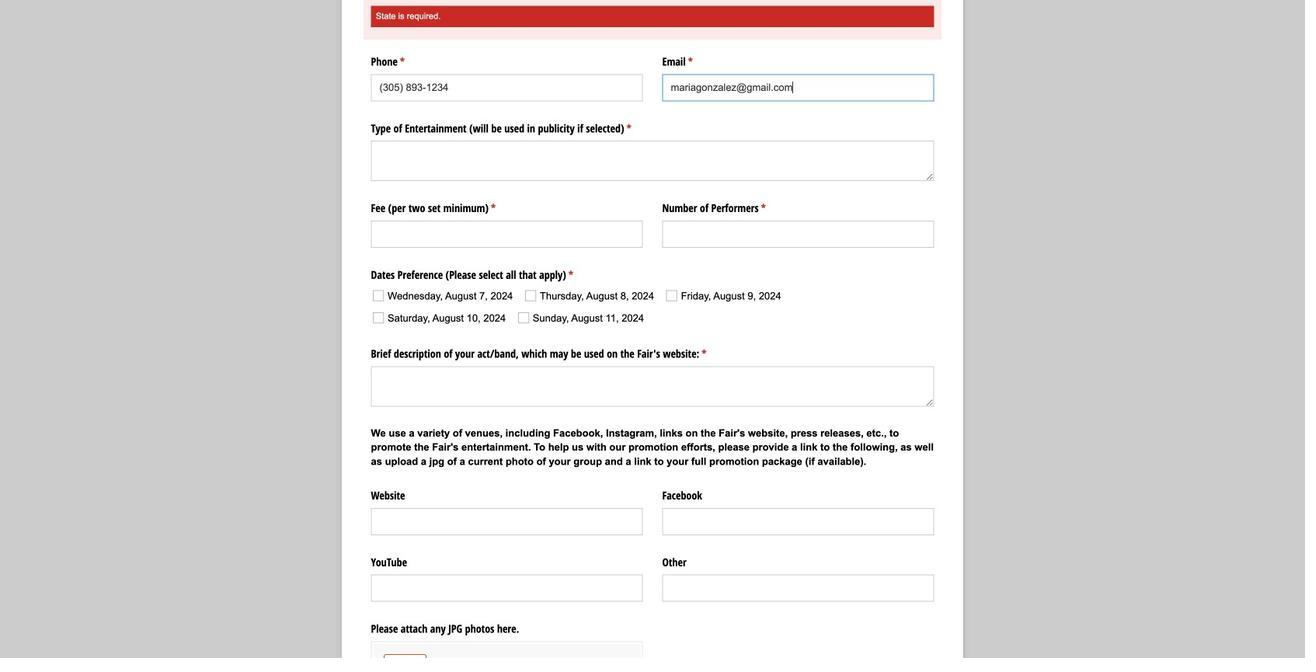 Task type: vqa. For each thing, say whether or not it's contained in the screenshot.
text field
yes



Task type: locate. For each thing, give the bounding box(es) containing it.
None text field
[[662, 74, 934, 101], [371, 141, 934, 181], [371, 221, 643, 248], [662, 221, 934, 248], [371, 366, 934, 407], [371, 508, 643, 535], [662, 74, 934, 101], [371, 141, 934, 181], [371, 221, 643, 248], [662, 221, 934, 248], [371, 366, 934, 407], [371, 508, 643, 535]]

checkbox-group element
[[367, 283, 934, 332]]

None text field
[[371, 74, 643, 101], [662, 508, 934, 535], [371, 575, 643, 602], [662, 575, 934, 602], [371, 74, 643, 101], [662, 508, 934, 535], [371, 575, 643, 602], [662, 575, 934, 602]]



